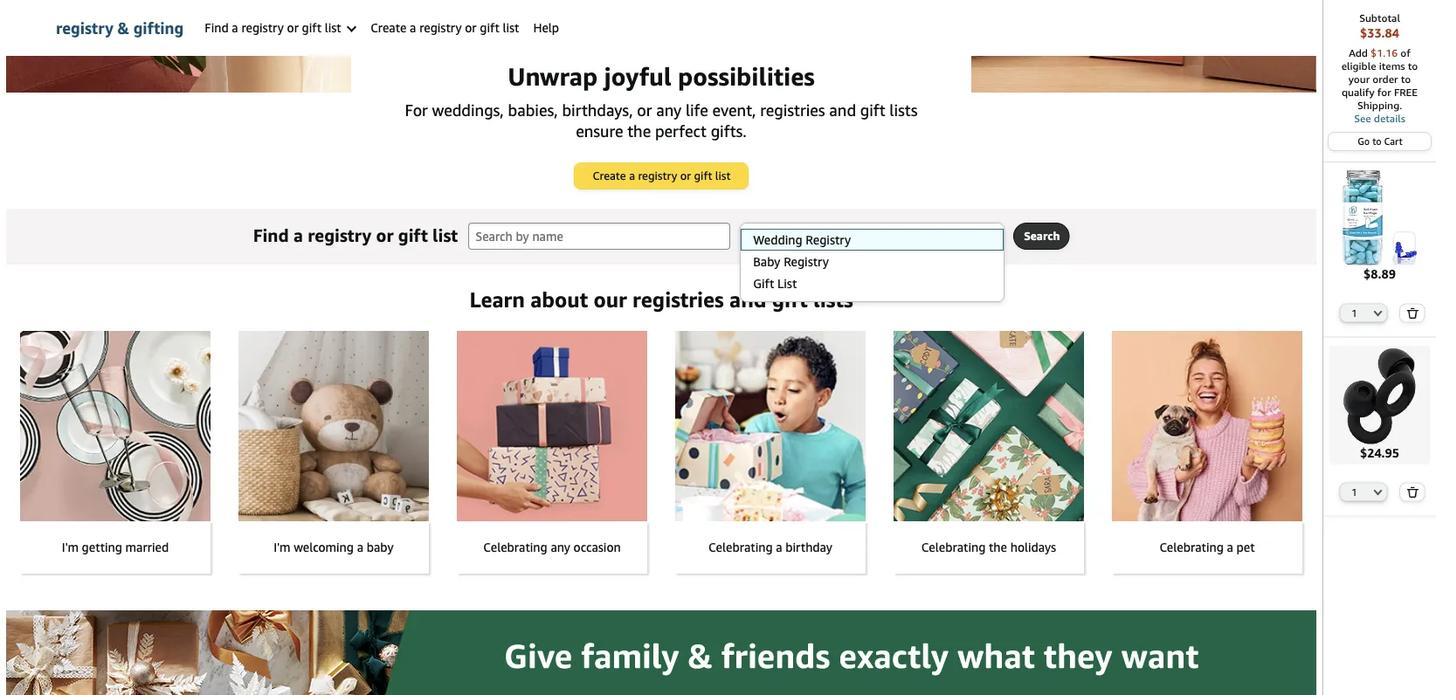 Task type: locate. For each thing, give the bounding box(es) containing it.
2 i'm from the left
[[274, 540, 291, 555]]

i'm inside i'm welcoming a baby link
[[274, 540, 291, 555]]

find
[[205, 21, 229, 35], [253, 225, 289, 246]]

0 horizontal spatial any
[[551, 540, 571, 555]]

i'm for i'm welcoming a baby
[[274, 540, 291, 555]]

search for search by
[[752, 229, 786, 243]]

1 left delete image
[[1352, 487, 1358, 498]]

lists
[[890, 100, 918, 119], [813, 287, 853, 312]]

possibilities
[[678, 62, 815, 91]]

2 celebrating from the left
[[709, 540, 773, 555]]

celebrating left birthday
[[709, 540, 773, 555]]

birthday
[[786, 540, 833, 555]]

celebrating left pet
[[1160, 540, 1224, 555]]

registry right by
[[806, 233, 851, 247]]

create a registry or gift list link up weddings,
[[364, 0, 526, 56]]

i'm getting married link
[[20, 331, 211, 574]]

1 horizontal spatial any
[[656, 100, 682, 119]]

registry down by
[[784, 255, 829, 269]]

delete image
[[1407, 308, 1419, 319]]

to down of
[[1408, 60, 1418, 72]]

3 celebrating from the left
[[922, 540, 986, 555]]

0 vertical spatial lists
[[890, 100, 918, 119]]

dropdown image left delete image
[[1374, 489, 1383, 496]]

wrapped holiday gifts with name tags image
[[894, 331, 1084, 522]]

gift
[[753, 277, 774, 291]]

to inside 'link'
[[1373, 136, 1382, 147]]

a
[[232, 21, 238, 35], [410, 21, 416, 35], [629, 169, 635, 183], [294, 225, 303, 246], [357, 540, 364, 555], [776, 540, 783, 555], [1227, 540, 1234, 555]]

2 search from the left
[[1024, 229, 1060, 243]]

1 horizontal spatial lists
[[890, 100, 918, 119]]

1 vertical spatial any
[[551, 540, 571, 555]]

wedding registry baby registry gift list
[[753, 233, 851, 291]]

the inside for weddings, babies, birthdays, or any life event, registries and gift lists ensure the perfect gifts.
[[628, 121, 651, 140]]

life
[[686, 100, 708, 119]]

create down ensure
[[593, 169, 626, 183]]

0 horizontal spatial search
[[752, 229, 786, 243]]

1 horizontal spatial dropdown image
[[1374, 489, 1383, 496]]

1 1 from the top
[[1352, 308, 1358, 319]]

1 search from the left
[[752, 229, 786, 243]]

any
[[656, 100, 682, 119], [551, 540, 571, 555]]

details
[[1374, 112, 1406, 125]]

0 horizontal spatial i'm
[[62, 540, 79, 555]]

create a registry or gift list up weddings,
[[371, 21, 519, 35]]

1
[[1352, 308, 1358, 319], [1352, 487, 1358, 498]]

1 horizontal spatial search
[[1024, 229, 1060, 243]]

dropdown image for search by
[[987, 232, 995, 239]]

None submit
[[1401, 305, 1425, 322], [1401, 483, 1425, 501], [1401, 305, 1425, 322], [1401, 483, 1425, 501]]

babies,
[[508, 100, 558, 119]]

to up 'free'
[[1401, 73, 1411, 85]]

qualify
[[1342, 86, 1375, 98]]

the left the holidays
[[989, 540, 1007, 555]]

1 vertical spatial registries
[[633, 287, 724, 312]]

create a registry or gift list
[[371, 21, 519, 35], [593, 169, 731, 183]]

0 vertical spatial registry
[[806, 233, 851, 247]]

0 vertical spatial create
[[371, 21, 407, 35]]

pet
[[1237, 540, 1255, 555]]

create a registry or gift list link
[[364, 0, 526, 56], [575, 163, 748, 189]]

1 horizontal spatial registries
[[760, 100, 825, 119]]

find a registry or gift list
[[205, 21, 345, 35], [253, 225, 458, 246]]

1 vertical spatial and
[[730, 287, 767, 312]]

dropdown image for 1
[[1374, 489, 1383, 496]]

1 horizontal spatial create a registry or gift list
[[593, 169, 731, 183]]

1 vertical spatial dropdown image
[[1374, 489, 1383, 496]]

dropdown image
[[987, 232, 995, 239], [1374, 489, 1383, 496]]

1 horizontal spatial and
[[829, 100, 856, 119]]

any up perfect
[[656, 100, 682, 119]]

gift inside for weddings, babies, birthdays, or any life event, registries and gift lists ensure the perfect gifts.
[[860, 100, 886, 119]]

0 horizontal spatial dropdown image
[[987, 232, 995, 239]]

go to cart
[[1358, 136, 1403, 147]]

for weddings, babies, birthdays, or any life event, registries and gift lists ensure the perfect gifts.
[[405, 100, 918, 140]]

any left occasion
[[551, 540, 571, 555]]

1 vertical spatial 1
[[1352, 487, 1358, 498]]

0 vertical spatial any
[[656, 100, 682, 119]]

0 vertical spatial 1
[[1352, 308, 1358, 319]]

the
[[628, 121, 651, 140], [989, 540, 1007, 555]]

celebrating left occasion
[[483, 540, 548, 555]]

or
[[287, 21, 299, 35], [465, 21, 477, 35], [637, 100, 652, 119], [680, 169, 691, 183], [376, 225, 394, 246]]

1 left dropdown image
[[1352, 308, 1358, 319]]

1 vertical spatial the
[[989, 540, 1007, 555]]

1 horizontal spatial create
[[593, 169, 626, 183]]

0 horizontal spatial and
[[730, 287, 767, 312]]

find a registry or gift list link
[[198, 0, 364, 56]]

wedding registry option
[[740, 229, 1004, 251]]

celebrating left the holidays
[[922, 540, 986, 555]]

loop quiet ear plugs for noise reduction &ndash; super soft, reusable hearing protection in flexible silicone for sleep, noise sensitivity - 8 ear tips in xs/s/m/l &ndash; 26db &amp; nrr 14 noise cancelling &ndash; black image
[[1332, 348, 1428, 444]]

i'm left welcoming
[[274, 540, 291, 555]]

to right go on the right top of the page
[[1373, 136, 1382, 147]]

dropdown image left search submit
[[987, 232, 995, 239]]

4 celebrating from the left
[[1160, 540, 1224, 555]]

0 vertical spatial and
[[829, 100, 856, 119]]

0 horizontal spatial create a registry or gift list link
[[364, 0, 526, 56]]

celebrating
[[483, 540, 548, 555], [709, 540, 773, 555], [922, 540, 986, 555], [1160, 540, 1224, 555]]

0 vertical spatial registries
[[760, 100, 825, 119]]

1 horizontal spatial create a registry or gift list link
[[575, 163, 748, 189]]

0 vertical spatial the
[[628, 121, 651, 140]]

the right ensure
[[628, 121, 651, 140]]

create up for
[[371, 21, 407, 35]]

about
[[531, 287, 588, 312]]

baby
[[753, 255, 781, 269]]

0 vertical spatial create a registry or gift list
[[371, 21, 519, 35]]

registries right our
[[633, 287, 724, 312]]

our
[[594, 287, 627, 312]]

a hand holding a stack of wraped gifts image
[[457, 331, 647, 522]]

welcoming
[[294, 540, 354, 555]]

i'm left getting
[[62, 540, 79, 555]]

gifting
[[133, 18, 184, 37]]

list
[[325, 21, 341, 35], [503, 21, 519, 35], [715, 169, 731, 183], [433, 225, 458, 246]]

and
[[829, 100, 856, 119], [730, 287, 767, 312]]

create a registry or gift list link down perfect
[[575, 163, 748, 189]]

Search submit
[[1015, 224, 1069, 249]]

celebrating a birthday link
[[675, 331, 866, 574]]

$33.84
[[1360, 26, 1400, 40]]

1 vertical spatial to
[[1401, 73, 1411, 85]]

1 celebrating from the left
[[483, 540, 548, 555]]

registries
[[760, 100, 825, 119], [633, 287, 724, 312]]

1 horizontal spatial find
[[253, 225, 289, 246]]

1 vertical spatial registry
[[784, 255, 829, 269]]

0 horizontal spatial the
[[628, 121, 651, 140]]

subtotal $33.84
[[1360, 11, 1401, 40]]

to
[[1408, 60, 1418, 72], [1401, 73, 1411, 85], [1373, 136, 1382, 147]]

learn about our registries and gift lists
[[470, 287, 853, 312]]

1 horizontal spatial the
[[989, 540, 1007, 555]]

registry
[[56, 18, 113, 37], [242, 21, 284, 35], [420, 21, 462, 35], [638, 169, 677, 183], [308, 225, 372, 246]]

perfect
[[655, 121, 707, 140]]

2 1 from the top
[[1352, 487, 1358, 498]]

list box
[[740, 229, 1004, 294]]

gift
[[302, 21, 322, 35], [480, 21, 500, 35], [860, 100, 886, 119], [694, 169, 713, 183], [398, 225, 428, 246], [772, 287, 808, 312]]

i'm inside i'm getting married link
[[62, 540, 79, 555]]

0 vertical spatial dropdown image
[[987, 232, 995, 239]]

0 horizontal spatial lists
[[813, 287, 853, 312]]

weddings,
[[432, 100, 504, 119]]

celebrating a pet
[[1160, 540, 1255, 555]]

dropdown image
[[1374, 310, 1383, 317]]

search
[[752, 229, 786, 243], [1024, 229, 1060, 243]]

registries down possibilities
[[760, 100, 825, 119]]

by
[[789, 229, 802, 243]]

2 vertical spatial to
[[1373, 136, 1382, 147]]

your
[[1349, 73, 1370, 85]]

lysian ultra soft foam earplugs sleep, 38db snr 31db nrr sound blocking noise cancelling ear plugs for sleeping, travel, shooting and working -60 pairs pack (lake blue) image
[[1332, 170, 1428, 265]]

create a registry or gift list down perfect
[[593, 169, 731, 183]]

any inside for weddings, babies, birthdays, or any life event, registries and gift lists ensure the perfect gifts.
[[656, 100, 682, 119]]

1 for $8.89
[[1352, 308, 1358, 319]]

1 i'm from the left
[[62, 540, 79, 555]]

0 vertical spatial find
[[205, 21, 229, 35]]

1 horizontal spatial i'm
[[274, 540, 291, 555]]

i'm
[[62, 540, 79, 555], [274, 540, 291, 555]]



Task type: vqa. For each thing, say whether or not it's contained in the screenshot.
'or' within the For Weddings, Babies, Birthdays, Or Any Life Event, Registries And Gift Lists Ensure The Perfect Gifts.
yes



Task type: describe. For each thing, give the bounding box(es) containing it.
celebrating for celebrating a birthday
[[709, 540, 773, 555]]

birthdays,
[[562, 100, 633, 119]]

registry & gifting link
[[56, 0, 184, 56]]

$1.16
[[1371, 47, 1398, 59]]

go to cart link
[[1329, 133, 1431, 150]]

learn
[[470, 287, 525, 312]]

items
[[1379, 60, 1406, 72]]

go
[[1358, 136, 1370, 147]]

0 horizontal spatial create a registry or gift list
[[371, 21, 519, 35]]

celebrating for celebrating a pet
[[1160, 540, 1224, 555]]

add
[[1349, 47, 1368, 59]]

search by
[[752, 229, 802, 243]]

getting
[[82, 540, 122, 555]]

help
[[533, 21, 559, 35]]

celebrating for celebrating the holidays
[[922, 540, 986, 555]]

celebrating a birthday
[[709, 540, 833, 555]]

1 vertical spatial create a registry or gift list link
[[575, 163, 748, 189]]

joyful
[[604, 62, 672, 91]]

unwrap joyful possibilities
[[508, 62, 815, 91]]

$8.89
[[1364, 267, 1396, 281]]

delete image
[[1407, 487, 1419, 498]]

event,
[[713, 100, 756, 119]]

wedding
[[753, 233, 803, 247]]

list box containing wedding registry
[[740, 229, 1004, 294]]

eligible
[[1342, 60, 1377, 72]]

a pair of champagne flutes on top of plates with ribbon image
[[20, 331, 211, 522]]

subtotal
[[1360, 11, 1401, 24]]

lists inside for weddings, babies, birthdays, or any life event, registries and gift lists ensure the perfect gifts.
[[890, 100, 918, 119]]

holidays
[[1011, 540, 1057, 555]]

of
[[1401, 47, 1411, 59]]

1 for $24.95
[[1352, 487, 1358, 498]]

unwrap
[[508, 62, 598, 91]]

married
[[125, 540, 169, 555]]

custom gift boxes and confetti image
[[6, 0, 1317, 93]]

i'm welcoming a baby link
[[239, 331, 429, 574]]

Search by name text field
[[469, 223, 731, 250]]

1 vertical spatial find
[[253, 225, 289, 246]]

gifts.
[[711, 121, 747, 140]]

gift list link
[[741, 273, 1004, 294]]

baby nursery with crib and teddy bear image
[[239, 331, 429, 522]]

see details link
[[1333, 112, 1428, 125]]

1 vertical spatial find a registry or gift list
[[253, 225, 458, 246]]

baby registry link
[[741, 251, 1004, 273]]

celebrating a pet link
[[1112, 331, 1303, 574]]

the inside celebrating the holidays link
[[989, 540, 1007, 555]]

and inside for weddings, babies, birthdays, or any life event, registries and gift lists ensure the perfect gifts.
[[829, 100, 856, 119]]

0 horizontal spatial create
[[371, 21, 407, 35]]

free
[[1394, 86, 1418, 98]]

registries inside for weddings, babies, birthdays, or any life event, registries and gift lists ensure the perfect gifts.
[[760, 100, 825, 119]]

1 vertical spatial lists
[[813, 287, 853, 312]]

&
[[118, 18, 129, 37]]

or inside for weddings, babies, birthdays, or any life event, registries and gift lists ensure the perfect gifts.
[[637, 100, 652, 119]]

ensure
[[576, 121, 623, 140]]

celebrating any occasion
[[483, 540, 621, 555]]

list
[[778, 277, 797, 291]]

i'm welcoming a baby
[[274, 540, 394, 555]]

add $1.16
[[1349, 47, 1401, 59]]

help link
[[526, 0, 566, 56]]

for
[[405, 100, 428, 119]]

search for search
[[1024, 229, 1060, 243]]

cart
[[1385, 136, 1403, 147]]

pet parent with dog and dessert image
[[1112, 331, 1303, 522]]

celebrating for celebrating any occasion
[[483, 540, 548, 555]]

occasion
[[574, 540, 621, 555]]

see details
[[1354, 112, 1406, 125]]

order
[[1373, 73, 1398, 85]]

for
[[1378, 86, 1392, 98]]

0 horizontal spatial find
[[205, 21, 229, 35]]

i'm for i'm getting married
[[62, 540, 79, 555]]

request a gift list image
[[6, 611, 1317, 696]]

0 vertical spatial to
[[1408, 60, 1418, 72]]

wedding registry link
[[741, 229, 1004, 251]]

0 horizontal spatial registries
[[633, 287, 724, 312]]

celebrating any occasion link
[[457, 331, 647, 574]]

registry & gifting
[[56, 18, 184, 37]]

0 vertical spatial find a registry or gift list
[[205, 21, 345, 35]]

a child opening a birthday present image
[[675, 331, 866, 522]]

i'm getting married
[[62, 540, 169, 555]]

of eligible items to your order to qualify for free shipping.
[[1342, 47, 1418, 111]]

celebrating the holidays
[[922, 540, 1057, 555]]

shipping.
[[1358, 99, 1403, 111]]

see
[[1354, 112, 1372, 125]]

0 vertical spatial create a registry or gift list link
[[364, 0, 526, 56]]

1 vertical spatial create
[[593, 169, 626, 183]]

$24.95
[[1360, 445, 1400, 460]]

baby
[[367, 540, 394, 555]]

celebrating the holidays link
[[894, 331, 1084, 574]]

1 vertical spatial create a registry or gift list
[[593, 169, 731, 183]]



